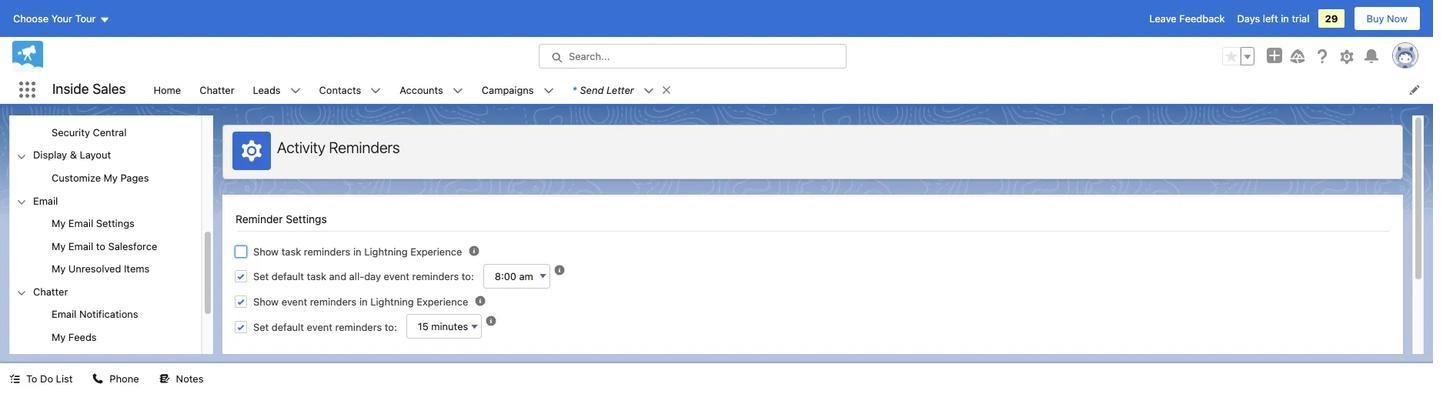 Task type: vqa. For each thing, say whether or not it's contained in the screenshot.
the bottommost to:
yes



Task type: locate. For each thing, give the bounding box(es) containing it.
0 vertical spatial show
[[253, 245, 279, 258]]

set up email settings
[[253, 321, 269, 333]]

0 vertical spatial experience
[[411, 245, 462, 258]]

my inside my feeds link
[[52, 331, 66, 343]]

in up the all- on the bottom left
[[353, 245, 362, 258]]

group containing email notifications
[[10, 304, 201, 349]]

1 vertical spatial default
[[272, 321, 304, 333]]

in down set default task and all-day event reminders to:
[[360, 296, 368, 308]]

contacts link
[[310, 75, 371, 104]]

lightning down day on the bottom of page
[[371, 296, 414, 308]]

leads list item
[[244, 75, 310, 104]]

my email settings link
[[52, 217, 135, 231]]

& left the layout
[[70, 149, 77, 161]]

display & layout tree item
[[10, 144, 201, 190]]

&
[[70, 149, 77, 161], [78, 354, 85, 366]]

set for set default event reminders to:
[[253, 321, 269, 333]]

settings right reminder on the bottom
[[286, 213, 327, 226]]

show
[[253, 245, 279, 258], [253, 296, 279, 308]]

accounts link
[[391, 75, 453, 104]]

settings for email settings
[[265, 357, 306, 370]]

token
[[139, 103, 167, 116]]

show down reminder on the bottom
[[253, 245, 279, 258]]

unresolved
[[68, 263, 121, 275]]

my inside customize my pages link
[[104, 172, 118, 184]]

contacts list item
[[310, 75, 391, 104]]

1 set from the top
[[253, 271, 269, 283]]

email settings
[[236, 357, 306, 370]]

email right notes button
[[236, 357, 262, 370]]

set down reminder on the bottom
[[253, 271, 269, 283]]

text default image inside 'contacts' list item
[[371, 85, 381, 96]]

& down feeds
[[78, 354, 85, 366]]

settings
[[286, 213, 327, 226], [96, 217, 135, 230], [265, 357, 306, 370]]

leads
[[253, 84, 281, 96]]

my for my email to salesforce
[[52, 240, 66, 252]]

chatter right "home" link
[[200, 84, 235, 96]]

0 horizontal spatial security
[[52, 126, 90, 138]]

my inside my email to salesforce "link"
[[52, 240, 66, 252]]

0 vertical spatial in
[[1282, 12, 1290, 25]]

1 vertical spatial reminders
[[87, 354, 137, 366]]

my inside reset my security token link
[[81, 103, 95, 116]]

my email to salesforce
[[52, 240, 157, 252]]

text default image right accounts
[[453, 85, 464, 96]]

1 default from the top
[[272, 271, 304, 283]]

text default image down calendar & reminders link
[[93, 374, 103, 385]]

default up email settings
[[272, 321, 304, 333]]

1 show from the top
[[253, 245, 279, 258]]

in right left
[[1282, 12, 1290, 25]]

do
[[40, 373, 53, 385]]

text default image inside notes button
[[159, 374, 170, 385]]

0 vertical spatial &
[[70, 149, 77, 161]]

lightning up day on the bottom of page
[[364, 245, 408, 258]]

0 vertical spatial reminders
[[329, 139, 400, 156]]

text default image down search... button
[[661, 85, 672, 95]]

1 horizontal spatial reminders
[[329, 139, 400, 156]]

customize
[[52, 172, 101, 184]]

1 vertical spatial lightning
[[371, 296, 414, 308]]

my unresolved items link
[[52, 263, 150, 276]]

1 horizontal spatial chatter
[[200, 84, 235, 96]]

text default image
[[661, 85, 672, 95], [290, 85, 301, 96], [371, 85, 381, 96], [543, 85, 554, 96], [93, 374, 103, 385]]

1 horizontal spatial &
[[78, 354, 85, 366]]

lightning for show event reminders in lightning experience
[[371, 296, 414, 308]]

0 horizontal spatial reminders
[[87, 354, 137, 366]]

1 vertical spatial task
[[307, 271, 327, 283]]

reminders up phone in the left of the page
[[87, 354, 137, 366]]

security down sales
[[98, 103, 136, 116]]

text default image right leads
[[290, 85, 301, 96]]

2 set from the top
[[253, 321, 269, 333]]

activity
[[277, 139, 326, 156]]

show up email settings
[[253, 296, 279, 308]]

text default image inside the phone button
[[93, 374, 103, 385]]

email tree item
[[10, 190, 201, 281]]

day
[[364, 271, 381, 283]]

chatter up 'email notifications'
[[33, 286, 68, 298]]

my
[[81, 103, 95, 116], [104, 172, 118, 184], [52, 217, 66, 230], [52, 240, 66, 252], [52, 263, 66, 275], [52, 331, 66, 343]]

my left pages
[[104, 172, 118, 184]]

0 horizontal spatial &
[[70, 149, 77, 161]]

my down inside sales
[[81, 103, 95, 116]]

my inside my email settings link
[[52, 217, 66, 230]]

text default image right the contacts
[[371, 85, 381, 96]]

1 vertical spatial &
[[78, 354, 85, 366]]

2 default from the top
[[272, 321, 304, 333]]

leave feedback
[[1150, 12, 1226, 25]]

0 vertical spatial security
[[98, 103, 136, 116]]

2 show from the top
[[253, 296, 279, 308]]

experience
[[411, 245, 462, 258], [417, 296, 468, 308]]

now
[[1388, 12, 1409, 25]]

my down my email settings link
[[52, 240, 66, 252]]

& inside tree item
[[70, 149, 77, 161]]

settings down the set default event reminders to:
[[265, 357, 306, 370]]

list
[[144, 75, 1434, 104]]

0 vertical spatial set
[[253, 271, 269, 283]]

& for display
[[70, 149, 77, 161]]

settings inside my email settings link
[[96, 217, 135, 230]]

email inside chatter tree item
[[52, 308, 77, 321]]

search...
[[569, 50, 610, 62]]

layout
[[80, 149, 111, 161]]

campaigns link
[[473, 75, 543, 104]]

search... button
[[539, 44, 847, 69]]

0 vertical spatial chatter
[[200, 84, 235, 96]]

text default image inside campaigns 'list item'
[[543, 85, 554, 96]]

text default image
[[453, 85, 464, 96], [644, 85, 654, 96], [9, 374, 20, 385], [159, 374, 170, 385]]

to
[[96, 240, 105, 252]]

settings up "my email to salesforce"
[[96, 217, 135, 230]]

group containing my email settings
[[10, 213, 201, 281]]

text default image inside accounts list item
[[453, 85, 464, 96]]

chatter
[[200, 84, 235, 96], [33, 286, 68, 298]]

group
[[10, 0, 201, 144], [1223, 47, 1255, 65], [10, 213, 201, 281], [10, 304, 201, 349]]

customize my pages
[[52, 172, 149, 184]]

1 vertical spatial experience
[[417, 296, 468, 308]]

default left the and
[[272, 271, 304, 283]]

0 horizontal spatial chatter link
[[33, 286, 68, 299]]

default
[[272, 271, 304, 283], [272, 321, 304, 333]]

task left the and
[[307, 271, 327, 283]]

my left unresolved
[[52, 263, 66, 275]]

security up display & layout
[[52, 126, 90, 138]]

text default image inside to do list button
[[9, 374, 20, 385]]

email inside "link"
[[68, 240, 93, 252]]

my for my feeds
[[52, 331, 66, 343]]

reminders
[[329, 139, 400, 156], [87, 354, 137, 366]]

0 vertical spatial lightning
[[364, 245, 408, 258]]

reminders down 'contacts' list item
[[329, 139, 400, 156]]

leave
[[1150, 12, 1177, 25]]

1 vertical spatial in
[[353, 245, 362, 258]]

1 vertical spatial show
[[253, 296, 279, 308]]

list containing home
[[144, 75, 1434, 104]]

text default image right letter
[[644, 85, 654, 96]]

chatter link right home on the top of the page
[[190, 75, 244, 104]]

1 vertical spatial event
[[282, 296, 307, 308]]

text default image for campaigns
[[543, 85, 554, 96]]

task down "reminder settings"
[[282, 245, 301, 258]]

reset my security token link
[[52, 103, 167, 117]]

chatter link
[[190, 75, 244, 104], [33, 286, 68, 299]]

display & layout
[[33, 149, 111, 161]]

event down show event reminders in lightning experience
[[307, 321, 333, 333]]

lightning
[[364, 245, 408, 258], [371, 296, 414, 308]]

calendar
[[33, 354, 75, 366]]

chatter link up 'email notifications'
[[33, 286, 68, 299]]

email
[[33, 194, 58, 207], [68, 217, 93, 230], [68, 240, 93, 252], [52, 308, 77, 321], [236, 357, 262, 370]]

central
[[93, 126, 127, 138]]

1 horizontal spatial to:
[[462, 271, 474, 283]]

text default image left the to
[[9, 374, 20, 385]]

customize my pages link
[[52, 172, 149, 185]]

2 vertical spatial in
[[360, 296, 368, 308]]

0 horizontal spatial chatter
[[33, 286, 68, 298]]

0 horizontal spatial task
[[282, 245, 301, 258]]

letter
[[607, 84, 634, 96]]

phone
[[110, 373, 139, 385]]

my for my unresolved items
[[52, 263, 66, 275]]

text default image inside list item
[[644, 85, 654, 96]]

in
[[1282, 12, 1290, 25], [353, 245, 362, 258], [360, 296, 368, 308]]

event
[[384, 271, 410, 283], [282, 296, 307, 308], [307, 321, 333, 333]]

show for show task reminders in lightning experience
[[253, 245, 279, 258]]

0 vertical spatial event
[[384, 271, 410, 283]]

email up the my feeds
[[52, 308, 77, 321]]

2 vertical spatial event
[[307, 321, 333, 333]]

choose
[[13, 12, 49, 25]]

reminder
[[236, 213, 283, 226]]

default for event
[[272, 321, 304, 333]]

0 vertical spatial task
[[282, 245, 301, 258]]

event right day on the bottom of page
[[384, 271, 410, 283]]

email left 'to'
[[68, 240, 93, 252]]

text default image left notes
[[159, 374, 170, 385]]

send
[[580, 84, 604, 96]]

accounts list item
[[391, 75, 473, 104]]

my email settings
[[52, 217, 135, 230]]

1 vertical spatial set
[[253, 321, 269, 333]]

list item
[[563, 75, 679, 104]]

my inside my unresolved items link
[[52, 263, 66, 275]]

email link
[[33, 194, 58, 208]]

my down the email link
[[52, 217, 66, 230]]

event up the set default event reminders to:
[[282, 296, 307, 308]]

left
[[1264, 12, 1279, 25]]

task
[[282, 245, 301, 258], [307, 271, 327, 283]]

all-
[[349, 271, 364, 283]]

* send letter
[[573, 84, 634, 96]]

my up calendar
[[52, 331, 66, 343]]

1 vertical spatial chatter link
[[33, 286, 68, 299]]

sales
[[93, 81, 126, 97]]

0 vertical spatial chatter link
[[190, 75, 244, 104]]

to:
[[462, 271, 474, 283], [385, 321, 397, 333]]

text default image inside leads list item
[[290, 85, 301, 96]]

reminders
[[304, 245, 351, 258], [412, 271, 459, 283], [310, 296, 357, 308], [335, 321, 382, 333]]

0 horizontal spatial to:
[[385, 321, 397, 333]]

email down the customize
[[33, 194, 58, 207]]

1 vertical spatial chatter
[[33, 286, 68, 298]]

text default image left "*"
[[543, 85, 554, 96]]

campaigns
[[482, 84, 534, 96]]

1 horizontal spatial security
[[98, 103, 136, 116]]

0 vertical spatial default
[[272, 271, 304, 283]]

set
[[253, 271, 269, 283], [253, 321, 269, 333]]

phone button
[[83, 363, 148, 394]]

in for show event reminders in lightning experience
[[360, 296, 368, 308]]

show for show event reminders in lightning experience
[[253, 296, 279, 308]]

tour
[[75, 12, 96, 25]]



Task type: describe. For each thing, give the bounding box(es) containing it.
display
[[33, 149, 67, 161]]

my email to salesforce link
[[52, 240, 157, 254]]

contacts
[[319, 84, 361, 96]]

activity reminders
[[277, 139, 400, 156]]

my unresolved items
[[52, 263, 150, 275]]

my feeds
[[52, 331, 97, 343]]

in for show task reminders in lightning experience
[[353, 245, 362, 258]]

reminders right day on the bottom of page
[[412, 271, 459, 283]]

security central link
[[52, 126, 127, 140]]

experience for show event reminders in lightning experience
[[417, 296, 468, 308]]

days left in trial
[[1238, 12, 1310, 25]]

chatter inside tree item
[[33, 286, 68, 298]]

1 vertical spatial security
[[52, 126, 90, 138]]

list item containing *
[[563, 75, 679, 104]]

to do list button
[[0, 363, 82, 394]]

leave feedback link
[[1150, 12, 1226, 25]]

email for email settings
[[236, 357, 262, 370]]

*
[[573, 84, 577, 96]]

accounts
[[400, 84, 443, 96]]

buy now
[[1367, 12, 1409, 25]]

email notifications link
[[52, 308, 138, 322]]

email up "my email to salesforce"
[[68, 217, 93, 230]]

feedback
[[1180, 12, 1226, 25]]

leads link
[[244, 75, 290, 104]]

reminders down the and
[[310, 296, 357, 308]]

1 vertical spatial to:
[[385, 321, 397, 333]]

email for the email link
[[33, 194, 58, 207]]

your
[[51, 12, 72, 25]]

default for task
[[272, 271, 304, 283]]

lightning for show task reminders in lightning experience
[[364, 245, 408, 258]]

email for email notifications
[[52, 308, 77, 321]]

29
[[1326, 12, 1339, 25]]

settings for reminder settings
[[286, 213, 327, 226]]

security central
[[52, 126, 127, 138]]

reminder settings
[[236, 213, 327, 226]]

notes
[[176, 373, 204, 385]]

home
[[154, 84, 181, 96]]

my for my email settings
[[52, 217, 66, 230]]

1 horizontal spatial chatter link
[[190, 75, 244, 104]]

set default task and all-day event reminders to:
[[253, 271, 474, 283]]

home link
[[144, 75, 190, 104]]

feeds
[[68, 331, 97, 343]]

choose your tour
[[13, 12, 96, 25]]

calendar & reminders
[[33, 354, 137, 366]]

to
[[26, 373, 37, 385]]

days
[[1238, 12, 1261, 25]]

inside sales
[[52, 81, 126, 97]]

list
[[56, 373, 73, 385]]

& for calendar
[[78, 354, 85, 366]]

reminders down show event reminders in lightning experience
[[335, 321, 382, 333]]

choose your tour button
[[12, 6, 111, 31]]

to do list
[[26, 373, 73, 385]]

set default event reminders to:
[[253, 321, 397, 333]]

trial
[[1293, 12, 1310, 25]]

show task reminders in lightning experience
[[253, 245, 462, 258]]

my feeds link
[[52, 331, 97, 345]]

reset my security token
[[52, 103, 167, 116]]

text default image for leads
[[290, 85, 301, 96]]

reset
[[52, 103, 78, 116]]

show event reminders in lightning experience
[[253, 296, 468, 308]]

pages
[[120, 172, 149, 184]]

chatter tree item
[[10, 281, 201, 349]]

text default image inside list item
[[661, 85, 672, 95]]

chatter link inside tree item
[[33, 286, 68, 299]]

and
[[329, 271, 347, 283]]

salesforce
[[108, 240, 157, 252]]

notifications
[[79, 308, 138, 321]]

text default image for contacts
[[371, 85, 381, 96]]

buy now button
[[1354, 6, 1422, 31]]

items
[[124, 263, 150, 275]]

inside
[[52, 81, 89, 97]]

reminders up the and
[[304, 245, 351, 258]]

email notifications
[[52, 308, 138, 321]]

set for set default task and all-day event reminders to:
[[253, 271, 269, 283]]

campaigns list item
[[473, 75, 563, 104]]

buy
[[1367, 12, 1385, 25]]

1 horizontal spatial task
[[307, 271, 327, 283]]

0 vertical spatial to:
[[462, 271, 474, 283]]

experience for show task reminders in lightning experience
[[411, 245, 462, 258]]

group containing reset my security token
[[10, 0, 201, 144]]

notes button
[[150, 363, 213, 394]]

calendar & reminders link
[[33, 354, 137, 367]]

display & layout link
[[33, 149, 111, 162]]



